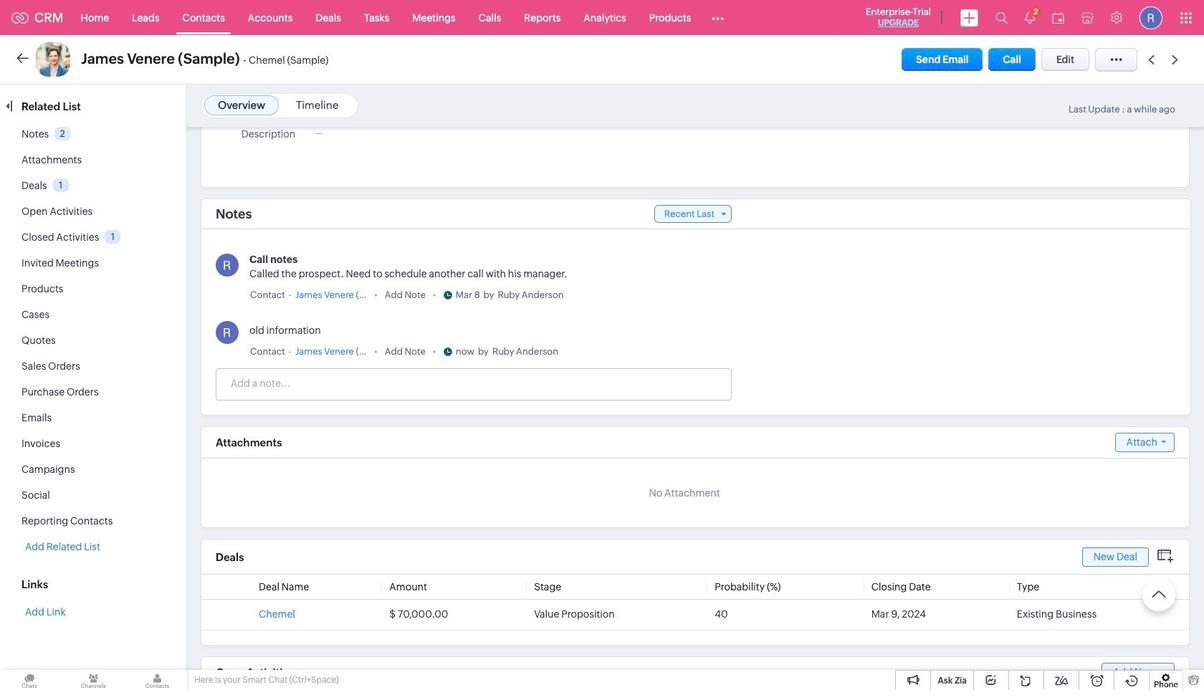 Task type: describe. For each thing, give the bounding box(es) containing it.
channels image
[[64, 671, 123, 691]]

profile image
[[1140, 6, 1163, 29]]

search image
[[996, 11, 1008, 24]]

next record image
[[1173, 55, 1182, 64]]

Add a note... field
[[217, 377, 731, 391]]

logo image
[[11, 12, 29, 23]]



Task type: vqa. For each thing, say whether or not it's contained in the screenshot.
New
no



Task type: locate. For each thing, give the bounding box(es) containing it.
previous record image
[[1149, 55, 1155, 64]]

chats image
[[0, 671, 59, 691]]

signals element
[[1017, 0, 1044, 35]]

contacts image
[[128, 671, 187, 691]]

create menu element
[[952, 0, 988, 35]]

Other Modules field
[[703, 6, 734, 29]]

create menu image
[[961, 9, 979, 26]]

search element
[[988, 0, 1017, 35]]

calendar image
[[1053, 12, 1065, 23]]

profile element
[[1132, 0, 1172, 35]]



